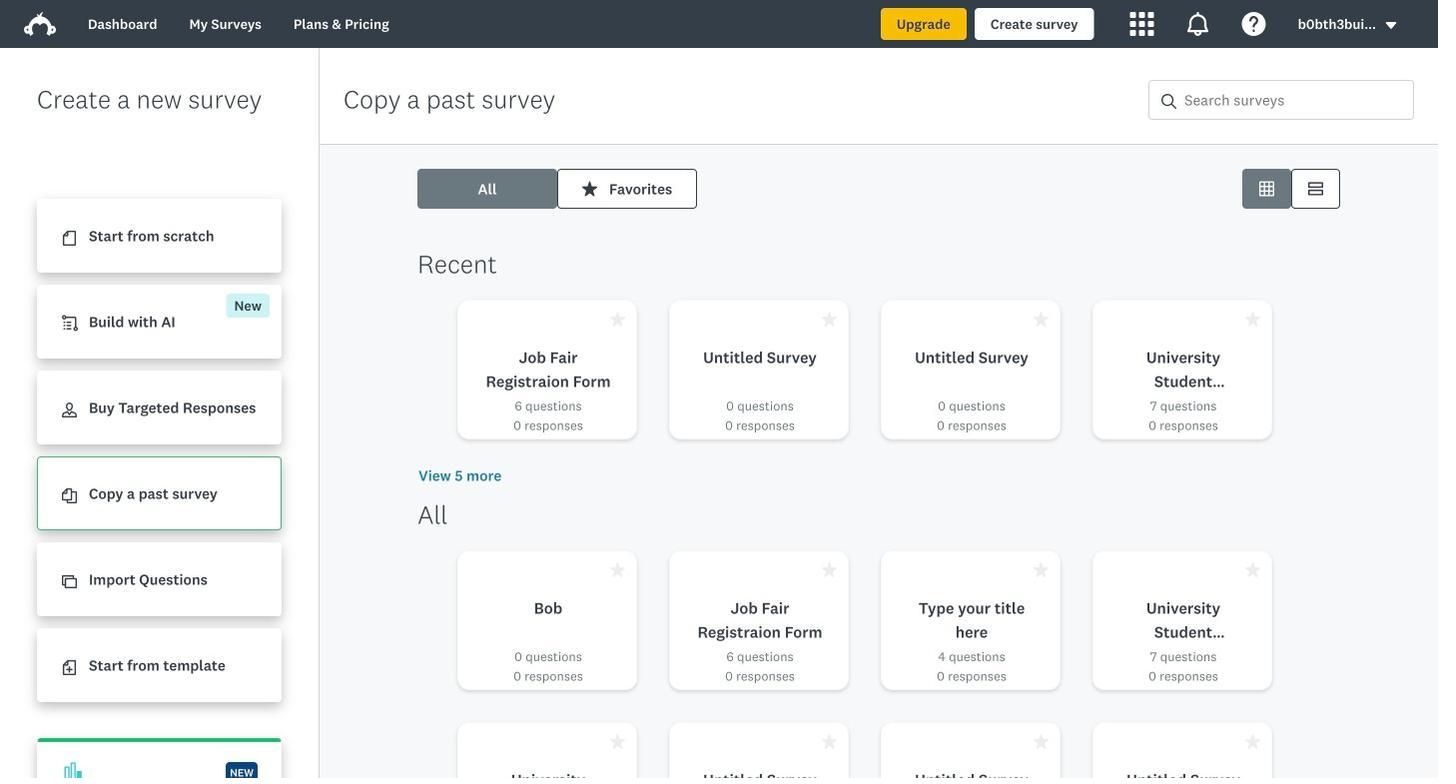 Task type: locate. For each thing, give the bounding box(es) containing it.
2 brand logo image from the top
[[24, 12, 56, 36]]

help icon image
[[1243, 12, 1267, 36]]

dropdown arrow icon image
[[1385, 18, 1399, 32], [1387, 22, 1397, 29]]

search image
[[1162, 94, 1177, 109]]

documentclone image
[[62, 489, 77, 504]]

starfilled image
[[611, 312, 625, 327], [611, 563, 625, 578], [1246, 563, 1261, 578], [822, 734, 837, 749], [1034, 734, 1049, 749], [1246, 734, 1261, 749]]

brand logo image
[[24, 8, 56, 40], [24, 12, 56, 36]]

document image
[[62, 231, 77, 246]]

products icon image
[[1131, 12, 1155, 36], [1131, 12, 1155, 36]]

grid image
[[1260, 181, 1275, 196]]

starfilled image
[[583, 181, 598, 196], [822, 312, 837, 327], [1034, 312, 1049, 327], [1246, 312, 1261, 327], [822, 563, 837, 578], [1034, 563, 1049, 578], [611, 734, 625, 749]]

user image
[[62, 403, 77, 418]]

Search surveys field
[[1177, 81, 1414, 119]]

1 brand logo image from the top
[[24, 8, 56, 40]]

clone image
[[62, 575, 77, 590]]



Task type: vqa. For each thing, say whether or not it's contained in the screenshot.
3rd "svg" 'icon' from left
no



Task type: describe. For each thing, give the bounding box(es) containing it.
notification center icon image
[[1187, 12, 1211, 36]]

documentplus image
[[62, 661, 77, 676]]

textboxmultiple image
[[1309, 181, 1324, 196]]



